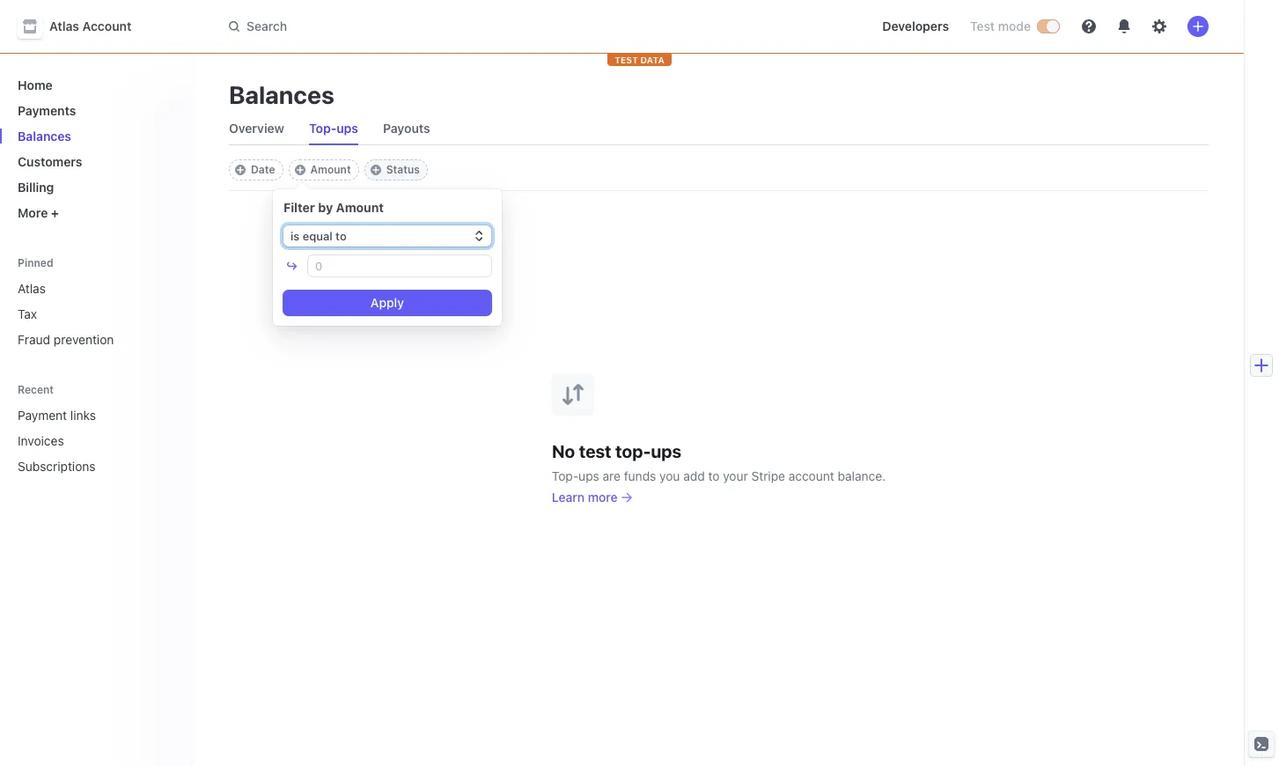 Task type: describe. For each thing, give the bounding box(es) containing it.
tax link
[[11, 299, 180, 329]]

1 vertical spatial ups
[[651, 441, 682, 461]]

billing link
[[11, 173, 180, 202]]

to
[[709, 468, 720, 483]]

customers link
[[11, 147, 180, 176]]

fraud
[[18, 332, 50, 347]]

help image
[[1082, 19, 1097, 33]]

apply button
[[284, 291, 491, 315]]

toolbar containing date
[[229, 159, 428, 181]]

payouts link
[[376, 116, 437, 141]]

more +
[[18, 205, 59, 220]]

ups for top-ups
[[337, 121, 358, 136]]

add amount image
[[295, 165, 305, 175]]

tax
[[18, 307, 37, 321]]

pinned navigation links element
[[11, 255, 180, 354]]

data
[[641, 55, 665, 65]]

atlas for atlas account
[[49, 18, 79, 33]]

top-
[[616, 441, 651, 461]]

tab list containing overview
[[222, 113, 1209, 145]]

prevention
[[54, 332, 114, 347]]

learn
[[552, 489, 585, 504]]

Search text field
[[218, 10, 715, 43]]

balances inside the core navigation links element
[[18, 129, 71, 144]]

apply
[[371, 295, 404, 310]]

add
[[684, 468, 705, 483]]

1 vertical spatial amount
[[336, 200, 384, 215]]

ups for top-ups are funds you add to your stripe account balance.
[[579, 468, 600, 483]]

no
[[552, 441, 575, 461]]

date
[[251, 163, 275, 176]]

developers link
[[876, 12, 957, 41]]

+
[[51, 205, 59, 220]]

billing
[[18, 180, 54, 195]]

top- for top-ups are funds you add to your stripe account balance.
[[552, 468, 579, 483]]

overview link
[[222, 116, 292, 141]]

fraud prevention
[[18, 332, 114, 347]]

filter
[[284, 200, 315, 215]]

balances link
[[11, 122, 180, 151]]

0 vertical spatial amount
[[310, 163, 351, 176]]

subscriptions
[[18, 459, 96, 474]]

add status image
[[371, 165, 381, 175]]

subscriptions link
[[11, 452, 155, 481]]

recent
[[18, 383, 54, 396]]



Task type: vqa. For each thing, say whether or not it's contained in the screenshot.
atlas for Atlas Account
yes



Task type: locate. For each thing, give the bounding box(es) containing it.
top-ups are funds you add to your stripe account balance.
[[552, 468, 886, 483]]

core navigation links element
[[11, 70, 180, 227]]

Search search field
[[218, 10, 715, 43]]

developers
[[883, 18, 949, 33]]

balance.
[[838, 468, 886, 483]]

no test top-ups
[[552, 441, 682, 461]]

ups left payouts
[[337, 121, 358, 136]]

payments link
[[11, 96, 180, 125]]

your
[[723, 468, 748, 483]]

0 vertical spatial ups
[[337, 121, 358, 136]]

2 vertical spatial ups
[[579, 468, 600, 483]]

stripe
[[752, 468, 786, 483]]

top-ups link
[[302, 116, 365, 141]]

pinned
[[18, 256, 53, 270]]

home
[[18, 78, 53, 92]]

tab list
[[222, 113, 1209, 145]]

atlas down pinned
[[18, 281, 46, 296]]

top-ups
[[309, 121, 358, 136]]

recent element
[[0, 401, 194, 481]]

mode
[[999, 18, 1031, 33]]

atlas for atlas
[[18, 281, 46, 296]]

amount right add amount icon
[[310, 163, 351, 176]]

top- right "overview"
[[309, 121, 337, 136]]

0 horizontal spatial top-
[[309, 121, 337, 136]]

payment links link
[[11, 401, 155, 430]]

top-
[[309, 121, 337, 136], [552, 468, 579, 483]]

home link
[[11, 70, 180, 100]]

more
[[588, 489, 618, 504]]

learn more
[[552, 489, 618, 504]]

customers
[[18, 154, 82, 169]]

funds
[[624, 468, 656, 483]]

top- for top-ups
[[309, 121, 337, 136]]

top- inside "link"
[[309, 121, 337, 136]]

0 horizontal spatial balances
[[18, 129, 71, 144]]

more
[[18, 205, 48, 220]]

balances
[[229, 80, 334, 109], [18, 129, 71, 144]]

1 horizontal spatial ups
[[579, 468, 600, 483]]

search
[[247, 18, 287, 33]]

0 number field
[[308, 255, 491, 277]]

by
[[318, 200, 333, 215]]

1 horizontal spatial balances
[[229, 80, 334, 109]]

1 vertical spatial atlas
[[18, 281, 46, 296]]

1 horizontal spatial atlas
[[49, 18, 79, 33]]

0 vertical spatial atlas
[[49, 18, 79, 33]]

toolbar
[[229, 159, 428, 181]]

atlas account button
[[18, 14, 149, 39]]

atlas inside button
[[49, 18, 79, 33]]

atlas inside pinned element
[[18, 281, 46, 296]]

status
[[386, 163, 420, 176]]

0 horizontal spatial ups
[[337, 121, 358, 136]]

ups
[[337, 121, 358, 136], [651, 441, 682, 461], [579, 468, 600, 483]]

links
[[70, 408, 96, 423]]

filter by amount
[[284, 200, 384, 215]]

test
[[615, 55, 638, 65]]

atlas
[[49, 18, 79, 33], [18, 281, 46, 296]]

add date image
[[235, 165, 246, 175]]

atlas link
[[11, 274, 180, 303]]

2 horizontal spatial ups
[[651, 441, 682, 461]]

recent navigation links element
[[0, 382, 194, 481]]

pinned element
[[11, 274, 180, 354]]

ups inside "link"
[[337, 121, 358, 136]]

1 vertical spatial top-
[[552, 468, 579, 483]]

you
[[660, 468, 680, 483]]

0 horizontal spatial atlas
[[18, 281, 46, 296]]

ups up you
[[651, 441, 682, 461]]

test data
[[615, 55, 665, 65]]

top- up learn
[[552, 468, 579, 483]]

balances down payments
[[18, 129, 71, 144]]

ups up learn more
[[579, 468, 600, 483]]

account
[[789, 468, 835, 483]]

test mode
[[971, 18, 1031, 33]]

amount right by
[[336, 200, 384, 215]]

notifications image
[[1118, 19, 1132, 33]]

0 vertical spatial balances
[[229, 80, 334, 109]]

learn more link
[[552, 488, 632, 506]]

amount
[[310, 163, 351, 176], [336, 200, 384, 215]]

balances up "overview"
[[229, 80, 334, 109]]

payouts
[[383, 121, 430, 136]]

account
[[82, 18, 132, 33]]

fraud prevention link
[[11, 325, 180, 354]]

invoices
[[18, 433, 64, 448]]

payment links
[[18, 408, 96, 423]]

atlas left account
[[49, 18, 79, 33]]

settings image
[[1153, 19, 1167, 33]]

0 vertical spatial top-
[[309, 121, 337, 136]]

atlas account
[[49, 18, 132, 33]]

payments
[[18, 103, 76, 118]]

overview
[[229, 121, 284, 136]]

test
[[579, 441, 612, 461]]

1 vertical spatial balances
[[18, 129, 71, 144]]

are
[[603, 468, 621, 483]]

1 horizontal spatial top-
[[552, 468, 579, 483]]

test
[[971, 18, 995, 33]]

payment
[[18, 408, 67, 423]]

invoices link
[[11, 426, 155, 455]]



